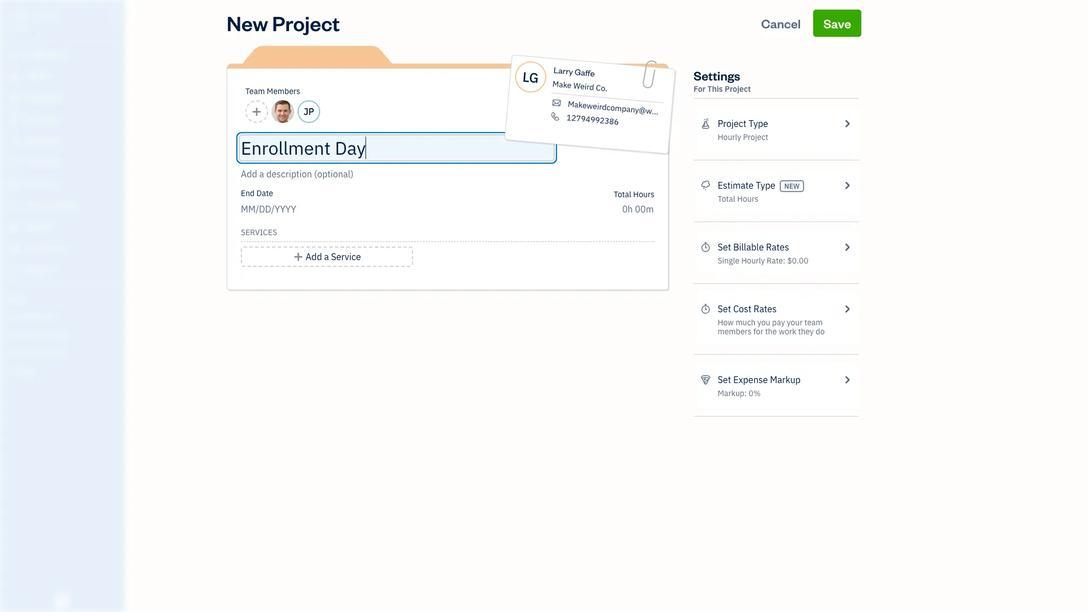 Task type: locate. For each thing, give the bounding box(es) containing it.
1 horizontal spatial hourly
[[742, 256, 765, 266]]

3 set from the top
[[718, 374, 731, 386]]

single hourly rate : $0.00
[[718, 256, 809, 266]]

services
[[241, 227, 277, 238]]

do
[[816, 327, 825, 337]]

1 chevronright image from the top
[[842, 117, 853, 130]]

type
[[749, 118, 769, 129], [756, 180, 776, 191]]

bank connections image
[[9, 348, 121, 357]]

project
[[272, 10, 340, 36], [725, 84, 751, 94], [718, 118, 747, 129], [743, 132, 769, 142]]

money image
[[7, 222, 21, 233]]

timetracking image left billable
[[701, 240, 711, 254]]

Hourly Budget text field
[[623, 204, 655, 215]]

the
[[766, 327, 777, 337]]

members
[[267, 86, 300, 96]]

lg
[[522, 67, 540, 87]]

hourly down project type
[[718, 132, 742, 142]]

1 set from the top
[[718, 242, 731, 253]]

set cost rates
[[718, 303, 777, 315]]

makeweirdcompany@weird.co
[[568, 99, 677, 118]]

set up markup:
[[718, 374, 731, 386]]

dashboard image
[[7, 49, 21, 61]]

members
[[718, 327, 752, 337]]

set up single
[[718, 242, 731, 253]]

for
[[694, 84, 706, 94]]

1 timetracking image from the top
[[701, 240, 711, 254]]

gaffe
[[575, 66, 596, 79]]

new
[[227, 10, 268, 36]]

chevronright image
[[842, 302, 853, 316]]

rates up rate
[[766, 242, 790, 253]]

total
[[614, 189, 632, 200], [718, 194, 736, 204]]

:
[[783, 256, 786, 266]]

total up hourly budget text box on the right of page
[[614, 189, 632, 200]]

save button
[[814, 10, 862, 37]]

Project Description text field
[[241, 167, 553, 181]]

2 timetracking image from the top
[[701, 302, 711, 316]]

estimate image
[[7, 92, 21, 104]]

owner
[[9, 23, 30, 31]]

hourly down set billable rates
[[742, 256, 765, 266]]

timetracking image
[[701, 240, 711, 254], [701, 302, 711, 316]]

how much you pay your team members for the work they do
[[718, 318, 825, 337]]

1 horizontal spatial hours
[[738, 194, 759, 204]]

1 vertical spatial rates
[[754, 303, 777, 315]]

apps image
[[9, 294, 121, 303]]

team
[[246, 86, 265, 96]]

plus image
[[293, 250, 304, 264]]

2 chevronright image from the top
[[842, 179, 853, 192]]

cost
[[734, 303, 752, 315]]

timetracking image for set cost rates
[[701, 302, 711, 316]]

1 vertical spatial type
[[756, 180, 776, 191]]

3 chevronright image from the top
[[842, 240, 853, 254]]

team
[[805, 318, 823, 328]]

type up the hourly project
[[749, 118, 769, 129]]

0 horizontal spatial hourly
[[718, 132, 742, 142]]

much
[[736, 318, 756, 328]]

cancel button
[[751, 10, 811, 37]]

rates up you
[[754, 303, 777, 315]]

rates
[[766, 242, 790, 253], [754, 303, 777, 315]]

total hours down estimate
[[718, 194, 759, 204]]

total hours
[[614, 189, 655, 200], [718, 194, 759, 204]]

1 vertical spatial timetracking image
[[701, 302, 711, 316]]

they
[[799, 327, 814, 337]]

your
[[787, 318, 803, 328]]

cancel
[[762, 15, 801, 31]]

hourly
[[718, 132, 742, 142], [742, 256, 765, 266]]

add team member image
[[252, 105, 262, 119]]

0 vertical spatial timetracking image
[[701, 240, 711, 254]]

hours up hourly budget text box on the right of page
[[634, 189, 655, 200]]

1 horizontal spatial total hours
[[718, 194, 759, 204]]

items and services image
[[9, 330, 121, 339]]

hours down estimate type on the top right of page
[[738, 194, 759, 204]]

chevronright image for estimate type
[[842, 179, 853, 192]]

hourly project
[[718, 132, 769, 142]]

project inside settings for this project
[[725, 84, 751, 94]]

total hours up hourly budget text box on the right of page
[[614, 189, 655, 200]]

chevronright image for set expense markup
[[842, 373, 853, 387]]

new project
[[227, 10, 340, 36]]

new
[[785, 182, 800, 190]]

larry
[[554, 65, 574, 77]]

end
[[241, 188, 255, 198]]

set
[[718, 242, 731, 253], [718, 303, 731, 315], [718, 374, 731, 386]]

invoice image
[[7, 114, 21, 125]]

settings for this project
[[694, 67, 751, 94]]

1 vertical spatial set
[[718, 303, 731, 315]]

save
[[824, 15, 852, 31]]

0 vertical spatial set
[[718, 242, 731, 253]]

End date in  format text field
[[241, 204, 379, 215]]

0 horizontal spatial hours
[[634, 189, 655, 200]]

set up how
[[718, 303, 731, 315]]

team members image
[[9, 312, 121, 321]]

type left new at the right of page
[[756, 180, 776, 191]]

hours
[[634, 189, 655, 200], [738, 194, 759, 204]]

0 vertical spatial rates
[[766, 242, 790, 253]]

set for set expense markup
[[718, 374, 731, 386]]

date
[[257, 188, 273, 198]]

chevronright image
[[842, 117, 853, 130], [842, 179, 853, 192], [842, 240, 853, 254], [842, 373, 853, 387]]

end date
[[241, 188, 273, 198]]

1 horizontal spatial total
[[718, 194, 736, 204]]

2 vertical spatial set
[[718, 374, 731, 386]]

4 chevronright image from the top
[[842, 373, 853, 387]]

work
[[779, 327, 797, 337]]

timetracking image for set billable rates
[[701, 240, 711, 254]]

timetracking image left cost in the right of the page
[[701, 302, 711, 316]]

0 vertical spatial type
[[749, 118, 769, 129]]

estimates image
[[701, 179, 711, 192]]

total down estimate
[[718, 194, 736, 204]]

for
[[754, 327, 764, 337]]

2 set from the top
[[718, 303, 731, 315]]



Task type: describe. For each thing, give the bounding box(es) containing it.
chart image
[[7, 243, 21, 255]]

this
[[708, 84, 723, 94]]

markup
[[770, 374, 801, 386]]

markup: 0%
[[718, 388, 761, 399]]

single
[[718, 256, 740, 266]]

report image
[[7, 265, 21, 276]]

rates for set cost rates
[[754, 303, 777, 315]]

rate
[[767, 256, 783, 266]]

how
[[718, 318, 734, 328]]

set expense markup
[[718, 374, 801, 386]]

jp
[[304, 106, 314, 117]]

estimate type
[[718, 180, 776, 191]]

0%
[[749, 388, 761, 399]]

service
[[331, 251, 361, 263]]

estimate
[[718, 180, 754, 191]]

project image
[[7, 179, 21, 190]]

turtle
[[9, 10, 42, 22]]

add a service button
[[241, 247, 413, 267]]

set for set billable rates
[[718, 242, 731, 253]]

you
[[758, 318, 771, 328]]

settings image
[[9, 366, 121, 375]]

envelope image
[[551, 98, 563, 108]]

set for set cost rates
[[718, 303, 731, 315]]

type for estimate type
[[756, 180, 776, 191]]

a
[[324, 251, 329, 263]]

project type
[[718, 118, 769, 129]]

add a service
[[306, 251, 361, 263]]

markup:
[[718, 388, 747, 399]]

chevronright image for project type
[[842, 117, 853, 130]]

payment image
[[7, 136, 21, 147]]

expense
[[734, 374, 768, 386]]

larry gaffe make weird co.
[[552, 65, 608, 94]]

chevronright image for set billable rates
[[842, 240, 853, 254]]

expense image
[[7, 157, 21, 168]]

1 vertical spatial hourly
[[742, 256, 765, 266]]

inc
[[44, 10, 60, 22]]

weird
[[573, 81, 595, 92]]

team members
[[246, 86, 300, 96]]

client image
[[7, 71, 21, 82]]

co.
[[596, 82, 608, 94]]

add
[[306, 251, 322, 263]]

turtle inc owner
[[9, 10, 60, 31]]

phone image
[[550, 111, 562, 121]]

set billable rates
[[718, 242, 790, 253]]

rates for set billable rates
[[766, 242, 790, 253]]

Project Name text field
[[241, 137, 553, 159]]

settings
[[694, 67, 741, 83]]

$0.00
[[788, 256, 809, 266]]

billable
[[734, 242, 764, 253]]

make
[[552, 79, 572, 91]]

0 vertical spatial hourly
[[718, 132, 742, 142]]

0 horizontal spatial total hours
[[614, 189, 655, 200]]

projects image
[[701, 117, 711, 130]]

main element
[[0, 0, 153, 612]]

timer image
[[7, 200, 21, 211]]

expenses image
[[701, 373, 711, 387]]

freshbooks image
[[53, 594, 71, 608]]

0 horizontal spatial total
[[614, 189, 632, 200]]

pay
[[773, 318, 785, 328]]

12794992386
[[567, 112, 620, 127]]

type for project type
[[749, 118, 769, 129]]



Task type: vqa. For each thing, say whether or not it's contained in the screenshot.


